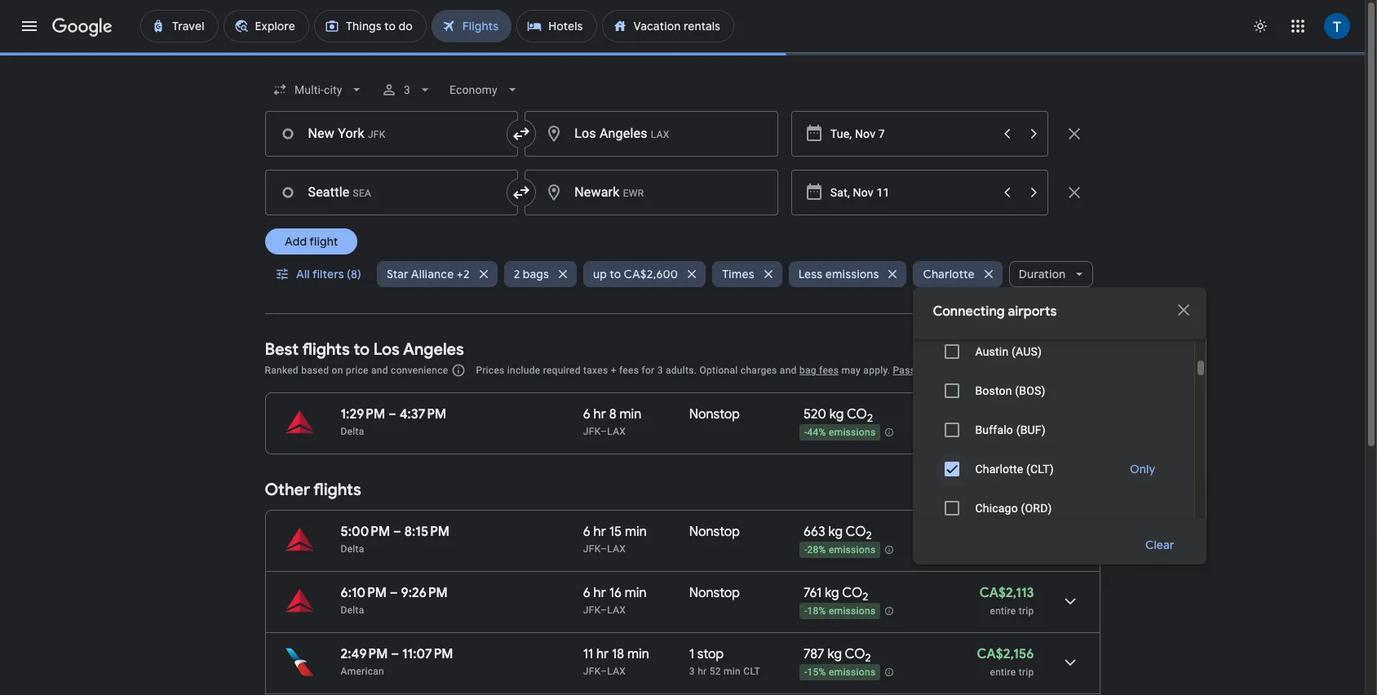 Task type: describe. For each thing, give the bounding box(es) containing it.
connecting airports
[[933, 304, 1057, 320]]

4:37 pm
[[400, 406, 447, 423]]

less emissions
[[799, 267, 879, 282]]

charlotte button
[[914, 255, 1003, 294]]

15
[[609, 524, 622, 540]]

2 and from the left
[[780, 365, 797, 376]]

520 kg co 2
[[804, 406, 873, 425]]

charlotte (clt)
[[976, 463, 1054, 476]]

2 bags
[[514, 267, 549, 282]]

star alliance +2
[[387, 267, 470, 282]]

jfk for 11 hr 18 min
[[583, 666, 601, 677]]

6 for 6 hr 8 min
[[583, 406, 591, 423]]

total duration 6 hr 8 min. element
[[583, 406, 690, 425]]

lax for 15
[[607, 544, 626, 555]]

chicago (ord)
[[976, 502, 1052, 515]]

11
[[583, 646, 593, 663]]

kg for 787
[[828, 646, 842, 663]]

co for 663
[[846, 524, 866, 540]]

swap origin and destination. image
[[512, 183, 531, 202]]

all
[[296, 267, 310, 282]]

close dialog image
[[1175, 300, 1194, 320]]

6 hr 8 min jfk – lax
[[583, 406, 642, 437]]

6:10 pm
[[341, 585, 387, 601]]

charges
[[741, 365, 777, 376]]

– inside '6:10 pm – 9:26 pm delta'
[[390, 585, 398, 601]]

– inside 2:49 pm – 11:07 pm american
[[391, 646, 399, 663]]

1
[[690, 646, 695, 663]]

learn more about ranking image
[[452, 363, 466, 378]]

remove flight from new york to los angeles on tue, nov 7 image
[[1065, 124, 1084, 144]]

kg for 520
[[830, 406, 844, 423]]

(bos)
[[1016, 384, 1046, 397]]

663
[[804, 524, 826, 540]]

star
[[387, 267, 409, 282]]

min for 6 hr 8 min
[[620, 406, 642, 423]]

11 hr 18 min jfk – lax
[[583, 646, 650, 677]]

stop
[[698, 646, 724, 663]]

min for 6 hr 15 min
[[625, 524, 647, 540]]

-15% emissions
[[805, 667, 876, 678]]

co for 787
[[845, 646, 866, 663]]

up to ca$2,600 button
[[583, 255, 706, 294]]

Arrival time: 4:37 PM. text field
[[400, 406, 447, 423]]

nonstop for 6 hr 16 min
[[690, 585, 740, 601]]

passenger assistance button
[[893, 365, 994, 376]]

total duration 11 hr 18 min. element
[[583, 646, 690, 665]]

price
[[346, 365, 369, 376]]

6:10 pm – 9:26 pm delta
[[341, 585, 448, 616]]

buffalo (buf)
[[976, 424, 1046, 437]]

filters
[[312, 267, 344, 282]]

5:00 pm
[[341, 524, 390, 540]]

1:29 pm – 4:37 pm delta
[[341, 406, 447, 437]]

delta for 5:00 pm
[[341, 544, 364, 555]]

min for 11 hr 18 min
[[628, 646, 650, 663]]

(8)
[[347, 267, 361, 282]]

(clt)
[[1027, 463, 1054, 476]]

– inside 1:29 pm – 4:37 pm delta
[[388, 406, 397, 423]]

trip for ca$2,113
[[1019, 606, 1034, 617]]

1 trip from the top
[[1019, 427, 1034, 438]]

jfk for 6 hr 16 min
[[583, 605, 601, 616]]

44%
[[808, 427, 826, 438]]

9:26 pm
[[401, 585, 448, 601]]

kg for 663
[[829, 524, 843, 540]]

none search field containing connecting airports
[[265, 70, 1207, 695]]

taxes
[[584, 365, 608, 376]]

Departure time: 1:29 PM. text field
[[341, 406, 385, 423]]

ranked
[[265, 365, 299, 376]]

761
[[804, 585, 822, 601]]

lax for 8
[[607, 426, 626, 437]]

adults.
[[666, 365, 697, 376]]

emissions inside popup button
[[826, 267, 879, 282]]

only button for austin (aus)
[[1111, 332, 1176, 371]]

787
[[804, 646, 825, 663]]

boston (bos)
[[976, 384, 1046, 397]]

only for charlotte (clt)
[[1131, 462, 1156, 477]]

add flight button
[[265, 229, 357, 255]]

total duration 6 hr 16 min. element
[[583, 585, 690, 604]]

2113 Canadian dollars text field
[[980, 585, 1034, 601]]

Departure text field
[[831, 171, 993, 215]]

3 button
[[375, 70, 440, 109]]

kg for 761
[[825, 585, 840, 601]]

include
[[507, 365, 541, 376]]

leaves john f. kennedy international airport at 2:49 pm on tuesday, november 7 and arrives at los angeles international airport at 11:07 pm on tuesday, november 7. element
[[341, 646, 453, 663]]

other flights
[[265, 480, 361, 500]]

52
[[710, 666, 721, 677]]

8
[[609, 406, 617, 423]]

16
[[609, 585, 622, 601]]

only for austin (aus)
[[1131, 344, 1156, 359]]

1 entire from the top
[[990, 427, 1016, 438]]

hr for 18
[[597, 646, 609, 663]]

bags
[[523, 267, 549, 282]]

main menu image
[[20, 16, 39, 36]]

787 kg co 2
[[804, 646, 871, 665]]

buffalo
[[976, 424, 1014, 437]]

co for 761
[[842, 585, 863, 601]]

1 stop 3 hr 52 min clt
[[690, 646, 761, 677]]

leaves john f. kennedy international airport at 1:29 pm on tuesday, november 7 and arrives at los angeles international airport at 4:37 pm on tuesday, november 7. element
[[341, 406, 447, 423]]

1 stop flight. element
[[690, 646, 724, 665]]

convenience
[[391, 365, 448, 376]]

15%
[[808, 667, 826, 678]]

all filters (8)
[[296, 267, 361, 282]]

only button for chicago (ord)
[[1111, 489, 1176, 528]]

airports
[[1008, 304, 1057, 320]]

up to ca$2,600
[[593, 267, 678, 282]]

nonstop flight. element for 6 hr 15 min
[[690, 524, 740, 543]]

6 for 6 hr 16 min
[[583, 585, 591, 601]]

18%
[[808, 606, 826, 617]]

based
[[301, 365, 329, 376]]

3 inside popup button
[[404, 83, 410, 96]]

Arrival time: 8:15 PM. text field
[[405, 524, 450, 540]]

Departure time: 6:10 PM. text field
[[341, 585, 387, 601]]

prices include required taxes + fees for 3 adults. optional charges and bag fees may apply. passenger assistance
[[476, 365, 994, 376]]

austin
[[976, 345, 1009, 358]]

1:29 pm
[[341, 406, 385, 423]]

for
[[642, 365, 655, 376]]

- for 520
[[805, 427, 808, 438]]

nonstop flight. element for 6 hr 8 min
[[690, 406, 740, 425]]

ca$2,600
[[624, 267, 678, 282]]

all filters (8) button
[[265, 255, 374, 294]]

less emissions button
[[789, 255, 907, 294]]

6 for 6 hr 15 min
[[583, 524, 591, 540]]

co for 520
[[847, 406, 867, 423]]



Task type: vqa. For each thing, say whether or not it's contained in the screenshot.
"All filters (8)"
yes



Task type: locate. For each thing, give the bounding box(es) containing it.
connecting
[[933, 304, 1005, 320]]

0 horizontal spatial fees
[[619, 365, 639, 376]]

1 horizontal spatial and
[[780, 365, 797, 376]]

min inside 6 hr 15 min jfk – lax
[[625, 524, 647, 540]]

1 vertical spatial entire
[[990, 606, 1016, 617]]

less
[[799, 267, 823, 282]]

ca$2,156
[[977, 646, 1034, 663]]

- down 761
[[805, 606, 808, 617]]

1 fees from the left
[[619, 365, 639, 376]]

0 vertical spatial charlotte
[[923, 267, 975, 282]]

0 vertical spatial 3
[[404, 83, 410, 96]]

ca$2,113 entire trip
[[980, 585, 1034, 617]]

0 horizontal spatial and
[[371, 365, 388, 376]]

– down total duration 6 hr 15 min. element
[[601, 544, 607, 555]]

6 inside 6 hr 8 min jfk – lax
[[583, 406, 591, 423]]

-18% emissions
[[805, 606, 876, 617]]

min inside 1 stop 3 hr 52 min clt
[[724, 666, 741, 677]]

- down 520
[[805, 427, 808, 438]]

charlotte inside popup button
[[923, 267, 975, 282]]

entire down ca$2,113
[[990, 606, 1016, 617]]

kg up "-15% emissions"
[[828, 646, 842, 663]]

1 only button from the top
[[1111, 332, 1176, 371]]

Arrival time: 11:07 PM. text field
[[402, 646, 453, 663]]

0 vertical spatial entire
[[990, 427, 1016, 438]]

min right "15"
[[625, 524, 647, 540]]

3 trip from the top
[[1019, 667, 1034, 678]]

jfk for 6 hr 8 min
[[583, 426, 601, 437]]

1 6 from the top
[[583, 406, 591, 423]]

sort by: button
[[1026, 355, 1101, 384]]

co up -44% emissions
[[847, 406, 867, 423]]

1 vertical spatial nonstop flight. element
[[690, 524, 740, 543]]

3 only button from the top
[[1111, 489, 1176, 528]]

0 vertical spatial nonstop
[[690, 406, 740, 423]]

jfk up 11
[[583, 605, 601, 616]]

min inside 6 hr 16 min jfk – lax
[[625, 585, 647, 601]]

jfk inside 6 hr 15 min jfk – lax
[[583, 544, 601, 555]]

co inside 787 kg co 2
[[845, 646, 866, 663]]

1 vertical spatial trip
[[1019, 606, 1034, 617]]

hr left 16
[[594, 585, 606, 601]]

chicago
[[976, 502, 1018, 515]]

nonstop for 6 hr 15 min
[[690, 524, 740, 540]]

hr inside 1 stop 3 hr 52 min clt
[[698, 666, 707, 677]]

jfk down 11
[[583, 666, 601, 677]]

lax down 8
[[607, 426, 626, 437]]

total duration 6 hr 15 min. element
[[583, 524, 690, 543]]

charlotte for charlotte (clt)
[[976, 463, 1024, 476]]

trip inside ca$2,113 entire trip
[[1019, 606, 1034, 617]]

optional
[[700, 365, 738, 376]]

nonstop flight. element
[[690, 406, 740, 425], [690, 524, 740, 543], [690, 585, 740, 604]]

None text field
[[525, 170, 778, 215]]

flights up based
[[302, 340, 350, 360]]

sort by:
[[1032, 362, 1074, 377]]

- down 663
[[805, 545, 808, 556]]

ca$2,156 entire trip
[[977, 646, 1034, 678]]

1 vertical spatial charlotte
[[976, 463, 1024, 476]]

6 left "15"
[[583, 524, 591, 540]]

28%
[[808, 545, 826, 556]]

min for 6 hr 16 min
[[625, 585, 647, 601]]

austin (aus)
[[976, 345, 1042, 358]]

only button
[[1111, 332, 1176, 371], [1111, 450, 1176, 489], [1111, 489, 1176, 528]]

1 vertical spatial only
[[1131, 462, 1156, 477]]

flights
[[302, 340, 350, 360], [314, 480, 361, 500]]

delta
[[341, 426, 364, 437], [341, 544, 364, 555], [341, 605, 364, 616]]

– inside 6 hr 15 min jfk – lax
[[601, 544, 607, 555]]

3 nonstop flight. element from the top
[[690, 585, 740, 604]]

2 6 from the top
[[583, 524, 591, 540]]

to
[[610, 267, 621, 282], [354, 340, 370, 360]]

kg right 761
[[825, 585, 840, 601]]

1 delta from the top
[[341, 426, 364, 437]]

emissions down 761 kg co 2
[[829, 606, 876, 617]]

0 horizontal spatial charlotte
[[923, 267, 975, 282]]

only
[[1131, 344, 1156, 359], [1131, 462, 1156, 477], [1131, 501, 1156, 516]]

hr for 16
[[594, 585, 606, 601]]

jfk inside 6 hr 8 min jfk – lax
[[583, 426, 601, 437]]

delta for 6:10 pm
[[341, 605, 364, 616]]

+2
[[457, 267, 470, 282]]

trip right buffalo
[[1019, 427, 1034, 438]]

hr for 15
[[594, 524, 606, 540]]

flights for best
[[302, 340, 350, 360]]

1 vertical spatial 3
[[658, 365, 663, 376]]

- for 787
[[805, 667, 808, 678]]

emissions for 787
[[829, 667, 876, 678]]

1 horizontal spatial charlotte
[[976, 463, 1024, 476]]

2 vertical spatial 3
[[690, 666, 695, 677]]

jfk down the total duration 6 hr 8 min. element
[[583, 426, 601, 437]]

– left 8:15 pm
[[393, 524, 401, 540]]

charlotte for charlotte
[[923, 267, 975, 282]]

2 trip from the top
[[1019, 606, 1034, 617]]

trip down 2113 canadian dollars 'text box'
[[1019, 606, 1034, 617]]

4 jfk from the top
[[583, 666, 601, 677]]

– down total duration 11 hr 18 min. element
[[601, 666, 607, 677]]

jfk inside 6 hr 16 min jfk – lax
[[583, 605, 601, 616]]

flight details. leaves john f. kennedy international airport at 6:10 pm on tuesday, november 7 and arrives at los angeles international airport at 9:26 pm on tuesday, november 7. image
[[1051, 582, 1090, 621]]

kg up the -28% emissions
[[829, 524, 843, 540]]

2 nonstop from the top
[[690, 524, 740, 540]]

–
[[388, 406, 397, 423], [601, 426, 607, 437], [393, 524, 401, 540], [601, 544, 607, 555], [390, 585, 398, 601], [601, 605, 607, 616], [391, 646, 399, 663], [601, 666, 607, 677]]

2 vertical spatial only
[[1131, 501, 1156, 516]]

2 left bags at the top of page
[[514, 267, 520, 282]]

6 hr 16 min jfk – lax
[[583, 585, 647, 616]]

6
[[583, 406, 591, 423], [583, 524, 591, 540], [583, 585, 591, 601]]

-44% emissions
[[805, 427, 876, 438]]

1 nonstop from the top
[[690, 406, 740, 423]]

– right "6:10 pm" at the bottom of page
[[390, 585, 398, 601]]

by:
[[1058, 362, 1074, 377]]

charlotte down entire trip
[[976, 463, 1024, 476]]

boston
[[976, 384, 1013, 397]]

520
[[804, 406, 827, 423]]

1 - from the top
[[805, 427, 808, 438]]

ranked based on price and convenience
[[265, 365, 448, 376]]

nonstop flight. element for 6 hr 16 min
[[690, 585, 740, 604]]

nonstop for 6 hr 8 min
[[690, 406, 740, 423]]

entire down ca$2,156
[[990, 667, 1016, 678]]

ca$2,113
[[980, 585, 1034, 601]]

apply.
[[864, 365, 891, 376]]

0 vertical spatial to
[[610, 267, 621, 282]]

co up "-15% emissions"
[[845, 646, 866, 663]]

3 lax from the top
[[607, 605, 626, 616]]

1 jfk from the top
[[583, 426, 601, 437]]

2 vertical spatial nonstop
[[690, 585, 740, 601]]

- for 761
[[805, 606, 808, 617]]

flight
[[309, 234, 338, 249]]

2 only button from the top
[[1111, 450, 1176, 489]]

1 vertical spatial flights
[[314, 480, 361, 500]]

fees
[[619, 365, 639, 376], [819, 365, 839, 376]]

emissions for 663
[[829, 545, 876, 556]]

leaves john f. kennedy international airport at 5:00 pm on tuesday, november 7 and arrives at los angeles international airport at 8:15 pm on tuesday, november 7. element
[[341, 524, 450, 540]]

passenger
[[893, 365, 942, 376]]

change appearance image
[[1241, 7, 1281, 46]]

2156 Canadian dollars text field
[[977, 646, 1034, 663]]

flight details. leaves john f. kennedy international airport at 2:49 pm on tuesday, november 7 and arrives at los angeles international airport at 11:07 pm on tuesday, november 7. image
[[1051, 643, 1090, 682]]

to right up
[[610, 267, 621, 282]]

2 for 787
[[866, 651, 871, 665]]

3 only from the top
[[1131, 501, 1156, 516]]

sort
[[1032, 362, 1055, 377]]

flights right other on the left bottom
[[314, 480, 361, 500]]

0 vertical spatial trip
[[1019, 427, 1034, 438]]

min inside 6 hr 8 min jfk – lax
[[620, 406, 642, 423]]

emissions
[[826, 267, 879, 282], [829, 427, 876, 438], [829, 545, 876, 556], [829, 606, 876, 617], [829, 667, 876, 678]]

add flight
[[284, 234, 338, 249]]

main content
[[265, 327, 1101, 695]]

2 vertical spatial nonstop flight. element
[[690, 585, 740, 604]]

1 vertical spatial 6
[[583, 524, 591, 540]]

angeles
[[403, 340, 464, 360]]

2 delta from the top
[[341, 544, 364, 555]]

delta down 1:29 pm
[[341, 426, 364, 437]]

+
[[611, 365, 617, 376]]

2 only from the top
[[1131, 462, 1156, 477]]

co up the -28% emissions
[[846, 524, 866, 540]]

hr inside 6 hr 8 min jfk – lax
[[594, 406, 606, 423]]

lax down 16
[[607, 605, 626, 616]]

min inside 11 hr 18 min jfk – lax
[[628, 646, 650, 663]]

alliance
[[411, 267, 454, 282]]

4 lax from the top
[[607, 666, 626, 677]]

main content containing best flights to los angeles
[[265, 327, 1101, 695]]

clear
[[1146, 538, 1175, 553]]

only button down close dialog image
[[1111, 332, 1176, 371]]

1 vertical spatial to
[[354, 340, 370, 360]]

2 for 663
[[866, 529, 872, 543]]

lax
[[607, 426, 626, 437], [607, 544, 626, 555], [607, 605, 626, 616], [607, 666, 626, 677]]

2 jfk from the top
[[583, 544, 601, 555]]

2 vertical spatial 6
[[583, 585, 591, 601]]

0 vertical spatial delta
[[341, 426, 364, 437]]

kg inside 761 kg co 2
[[825, 585, 840, 601]]

co
[[847, 406, 867, 423], [846, 524, 866, 540], [842, 585, 863, 601], [845, 646, 866, 663]]

hr inside 6 hr 15 min jfk – lax
[[594, 524, 606, 540]]

jfk for 6 hr 15 min
[[583, 544, 601, 555]]

2 vertical spatial delta
[[341, 605, 364, 616]]

emissions for 520
[[829, 427, 876, 438]]

- down the 787 at the right bottom of the page
[[805, 667, 808, 678]]

lax down 18
[[607, 666, 626, 677]]

only button up clear button
[[1111, 450, 1176, 489]]

3 entire from the top
[[990, 667, 1016, 678]]

hr left 8
[[594, 406, 606, 423]]

charlotte up connecting
[[923, 267, 975, 282]]

11:07 pm
[[402, 646, 453, 663]]

2 vertical spatial entire
[[990, 667, 1016, 678]]

duration
[[1019, 267, 1066, 282]]

jfk
[[583, 426, 601, 437], [583, 544, 601, 555], [583, 605, 601, 616], [583, 666, 601, 677]]

only button for charlotte (clt)
[[1111, 450, 1176, 489]]

emissions down 663 kg co 2
[[829, 545, 876, 556]]

up
[[593, 267, 607, 282]]

entire left (buf)
[[990, 427, 1016, 438]]

and down 'los'
[[371, 365, 388, 376]]

761 kg co 2
[[804, 585, 869, 604]]

2
[[514, 267, 520, 282], [867, 411, 873, 425], [866, 529, 872, 543], [863, 590, 869, 604], [866, 651, 871, 665]]

kg up -44% emissions
[[830, 406, 844, 423]]

min right 52
[[724, 666, 741, 677]]

2 entire from the top
[[990, 606, 1016, 617]]

entire trip
[[990, 427, 1034, 438]]

lax inside 11 hr 18 min jfk – lax
[[607, 666, 626, 677]]

kg inside 663 kg co 2
[[829, 524, 843, 540]]

2 - from the top
[[805, 545, 808, 556]]

– inside 11 hr 18 min jfk – lax
[[601, 666, 607, 677]]

on
[[332, 365, 343, 376]]

times
[[722, 267, 755, 282]]

3 delta from the top
[[341, 605, 364, 616]]

loading results progress bar
[[0, 52, 1378, 55]]

hr left "15"
[[594, 524, 606, 540]]

entire for ca$2,113
[[990, 606, 1016, 617]]

– right 1:29 pm text box
[[388, 406, 397, 423]]

co inside the 520 kg co 2
[[847, 406, 867, 423]]

-
[[805, 427, 808, 438], [805, 545, 808, 556], [805, 606, 808, 617], [805, 667, 808, 678]]

trip for ca$2,156
[[1019, 667, 1034, 678]]

6 left 8
[[583, 406, 591, 423]]

fees right +
[[619, 365, 639, 376]]

2 up the -28% emissions
[[866, 529, 872, 543]]

assistance
[[944, 365, 994, 376]]

kg inside the 520 kg co 2
[[830, 406, 844, 423]]

0 vertical spatial flights
[[302, 340, 350, 360]]

trip inside ca$2,156 entire trip
[[1019, 667, 1034, 678]]

bag fees button
[[800, 365, 839, 376]]

2 fees from the left
[[819, 365, 839, 376]]

delta inside 1:29 pm – 4:37 pm delta
[[341, 426, 364, 437]]

1 vertical spatial nonstop
[[690, 524, 740, 540]]

hr right 11
[[597, 646, 609, 663]]

co inside 663 kg co 2
[[846, 524, 866, 540]]

2 horizontal spatial 3
[[690, 666, 695, 677]]

remove flight from seattle to newark on sat, nov 11 image
[[1065, 183, 1084, 202]]

– inside 5:00 pm – 8:15 pm delta
[[393, 524, 401, 540]]

bag
[[800, 365, 817, 376]]

to inside main content
[[354, 340, 370, 360]]

0 vertical spatial nonstop flight. element
[[690, 406, 740, 425]]

clear button
[[1126, 526, 1194, 565]]

1 nonstop flight. element from the top
[[690, 406, 740, 425]]

delta for 1:29 pm
[[341, 426, 364, 437]]

2 inside 'popup button'
[[514, 267, 520, 282]]

6 inside 6 hr 15 min jfk – lax
[[583, 524, 591, 540]]

2 up -18% emissions
[[863, 590, 869, 604]]

best
[[265, 340, 299, 360]]

None text field
[[265, 111, 518, 157], [525, 111, 778, 157], [265, 170, 518, 215], [265, 111, 518, 157], [525, 111, 778, 157], [265, 170, 518, 215]]

0 vertical spatial 6
[[583, 406, 591, 423]]

– inside 6 hr 8 min jfk – lax
[[601, 426, 607, 437]]

emissions for 761
[[829, 606, 876, 617]]

2 inside 663 kg co 2
[[866, 529, 872, 543]]

lax inside 6 hr 15 min jfk – lax
[[607, 544, 626, 555]]

lax for 18
[[607, 666, 626, 677]]

kg
[[830, 406, 844, 423], [829, 524, 843, 540], [825, 585, 840, 601], [828, 646, 842, 663]]

2 vertical spatial trip
[[1019, 667, 1034, 678]]

2 inside 787 kg co 2
[[866, 651, 871, 665]]

3 jfk from the top
[[583, 605, 601, 616]]

and
[[371, 365, 388, 376], [780, 365, 797, 376]]

Departure time: 2:49 PM. text field
[[341, 646, 388, 663]]

co up -18% emissions
[[842, 585, 863, 601]]

jfk inside 11 hr 18 min jfk – lax
[[583, 666, 601, 677]]

2 for 761
[[863, 590, 869, 604]]

2 up -44% emissions
[[867, 411, 873, 425]]

min
[[620, 406, 642, 423], [625, 524, 647, 540], [625, 585, 647, 601], [628, 646, 650, 663], [724, 666, 741, 677]]

– inside 6 hr 16 min jfk – lax
[[601, 605, 607, 616]]

8:15 pm
[[405, 524, 450, 540]]

None field
[[265, 75, 371, 104], [443, 75, 527, 104], [265, 75, 371, 104], [443, 75, 527, 104]]

star alliance +2 button
[[377, 255, 498, 294]]

trip
[[1019, 427, 1034, 438], [1019, 606, 1034, 617], [1019, 667, 1034, 678]]

fees right the bag
[[819, 365, 839, 376]]

0 vertical spatial only
[[1131, 344, 1156, 359]]

hr for 8
[[594, 406, 606, 423]]

3 nonstop from the top
[[690, 585, 740, 601]]

leaves john f. kennedy international airport at 6:10 pm on tuesday, november 7 and arrives at los angeles international airport at 9:26 pm on tuesday, november 7. element
[[341, 585, 448, 601]]

trip down ca$2,156
[[1019, 667, 1034, 678]]

1 horizontal spatial 3
[[658, 365, 663, 376]]

lax for 16
[[607, 605, 626, 616]]

min right 8
[[620, 406, 642, 423]]

– down total duration 6 hr 16 min. element
[[601, 605, 607, 616]]

only button up clear
[[1111, 489, 1176, 528]]

3 - from the top
[[805, 606, 808, 617]]

and left the bag
[[780, 365, 797, 376]]

2 inside the 520 kg co 2
[[867, 411, 873, 425]]

1 horizontal spatial to
[[610, 267, 621, 282]]

2 nonstop flight. element from the top
[[690, 524, 740, 543]]

hr inside 6 hr 16 min jfk – lax
[[594, 585, 606, 601]]

flights for other
[[314, 480, 361, 500]]

2:49 pm
[[341, 646, 388, 663]]

0 horizontal spatial to
[[354, 340, 370, 360]]

2 bags button
[[504, 255, 577, 294]]

hr left 52
[[698, 666, 707, 677]]

delta down departure time: 5:00 pm. text field at the left
[[341, 544, 364, 555]]

6 inside 6 hr 16 min jfk – lax
[[583, 585, 591, 601]]

delta inside 5:00 pm – 8:15 pm delta
[[341, 544, 364, 555]]

2 inside 761 kg co 2
[[863, 590, 869, 604]]

lax down "15"
[[607, 544, 626, 555]]

to inside up to ca$2,600 popup button
[[610, 267, 621, 282]]

entire inside ca$2,156 entire trip
[[990, 667, 1016, 678]]

18
[[612, 646, 624, 663]]

lax inside 6 hr 8 min jfk – lax
[[607, 426, 626, 437]]

None search field
[[265, 70, 1207, 695]]

american
[[341, 666, 384, 677]]

min right 18
[[628, 646, 650, 663]]

- for 663
[[805, 545, 808, 556]]

min right 16
[[625, 585, 647, 601]]

– right 2:49 pm
[[391, 646, 399, 663]]

co inside 761 kg co 2
[[842, 585, 863, 601]]

delta down "6:10 pm" at the bottom of page
[[341, 605, 364, 616]]

layover (1 of 1) is a 3 hr 52 min layover at charlotte douglas international airport in charlotte. element
[[690, 665, 796, 678]]

Departure time: 5:00 PM. text field
[[341, 524, 390, 540]]

1 vertical spatial delta
[[341, 544, 364, 555]]

1 lax from the top
[[607, 426, 626, 437]]

6 left 16
[[583, 585, 591, 601]]

2 up "-15% emissions"
[[866, 651, 871, 665]]

to up the price
[[354, 340, 370, 360]]

emissions down 787 kg co 2
[[829, 667, 876, 678]]

lax inside 6 hr 16 min jfk – lax
[[607, 605, 626, 616]]

2 lax from the top
[[607, 544, 626, 555]]

Arrival time: 9:26 PM. text field
[[401, 585, 448, 601]]

1 and from the left
[[371, 365, 388, 376]]

-28% emissions
[[805, 545, 876, 556]]

663 kg co 2
[[804, 524, 872, 543]]

2 for 520
[[867, 411, 873, 425]]

4 - from the top
[[805, 667, 808, 678]]

6 hr 15 min jfk – lax
[[583, 524, 647, 555]]

only for chicago (ord)
[[1131, 501, 1156, 516]]

hr inside 11 hr 18 min jfk – lax
[[597, 646, 609, 663]]

3 inside 1 stop 3 hr 52 min clt
[[690, 666, 695, 677]]

entire for ca$2,156
[[990, 667, 1016, 678]]

1 only from the top
[[1131, 344, 1156, 359]]

delta inside '6:10 pm – 9:26 pm delta'
[[341, 605, 364, 616]]

kg inside 787 kg co 2
[[828, 646, 842, 663]]

required
[[543, 365, 581, 376]]

jfk down total duration 6 hr 15 min. element
[[583, 544, 601, 555]]

duration button
[[1009, 255, 1094, 294]]

1 horizontal spatial fees
[[819, 365, 839, 376]]

emissions right less
[[826, 267, 879, 282]]

0 horizontal spatial 3
[[404, 83, 410, 96]]

times button
[[713, 255, 782, 294]]

3 6 from the top
[[583, 585, 591, 601]]

(buf)
[[1017, 424, 1046, 437]]

emissions down the 520 kg co 2
[[829, 427, 876, 438]]

Departure text field
[[831, 112, 993, 156]]

– down the total duration 6 hr 8 min. element
[[601, 426, 607, 437]]

swap origin and destination. image
[[512, 124, 531, 144]]

entire inside ca$2,113 entire trip
[[990, 606, 1016, 617]]



